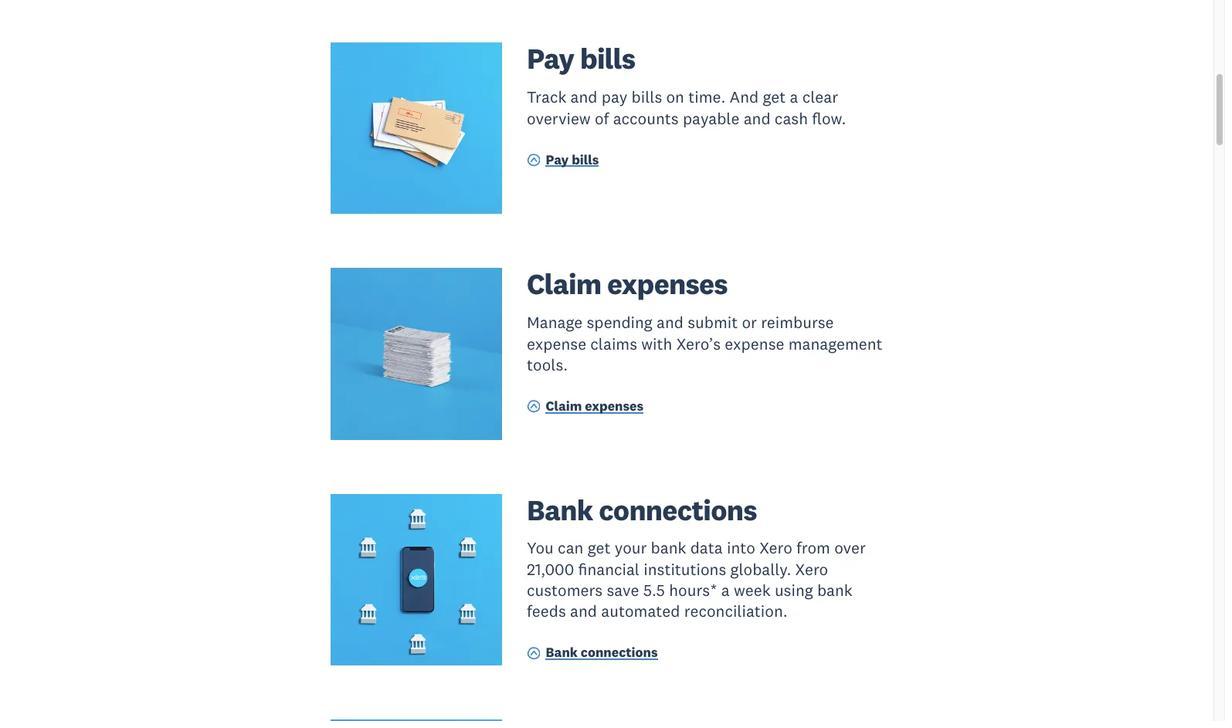 Task type: vqa. For each thing, say whether or not it's contained in the screenshot.
Last name text field
no



Task type: locate. For each thing, give the bounding box(es) containing it.
pay down overview
[[546, 151, 569, 168]]

0 vertical spatial a
[[790, 87, 799, 108]]

a
[[790, 87, 799, 108], [721, 580, 730, 601]]

week
[[734, 580, 771, 601]]

pay bills inside button
[[546, 151, 599, 168]]

claims
[[591, 334, 637, 354]]

0 vertical spatial bank
[[527, 492, 593, 528]]

and
[[730, 87, 759, 108]]

bank
[[527, 492, 593, 528], [546, 645, 578, 662]]

and
[[571, 87, 598, 108], [744, 108, 771, 129], [657, 313, 684, 333], [570, 601, 597, 622]]

accounts
[[613, 108, 679, 129]]

1 horizontal spatial expense
[[725, 334, 785, 354]]

you can get your bank data into xero from over 21,000 financial institutions globally. xero customers save 5.5 hours* a week using bank feeds and automated reconciliation.
[[527, 538, 866, 622]]

0 horizontal spatial expense
[[527, 334, 587, 354]]

xero up globally.
[[760, 538, 793, 559]]

1 vertical spatial bills
[[632, 87, 662, 108]]

0 vertical spatial pay
[[527, 41, 574, 77]]

and down and
[[744, 108, 771, 129]]

bank
[[651, 538, 686, 559], [817, 580, 853, 601]]

1 vertical spatial claim expenses
[[546, 398, 644, 415]]

financial
[[578, 559, 640, 580]]

tools.
[[527, 355, 568, 376]]

pay bills up pay in the top of the page
[[527, 41, 635, 77]]

1 vertical spatial a
[[721, 580, 730, 601]]

expense down manage on the top left of page
[[527, 334, 587, 354]]

a inside you can get your bank data into xero from over 21,000 financial institutions globally. xero customers save 5.5 hours* a week using bank feeds and automated reconciliation.
[[721, 580, 730, 601]]

1 vertical spatial bank connections
[[546, 645, 658, 662]]

5.5
[[643, 580, 665, 601]]

claim expenses inside button
[[546, 398, 644, 415]]

1 vertical spatial bank
[[817, 580, 853, 601]]

claim up manage on the top left of page
[[527, 266, 601, 302]]

xero down from
[[795, 559, 828, 580]]

pay bills button
[[527, 151, 599, 172]]

into
[[727, 538, 756, 559]]

claim expenses
[[527, 266, 728, 302], [546, 398, 644, 415]]

bills up accounts
[[632, 87, 662, 108]]

bills inside button
[[572, 151, 599, 168]]

pay up 'track'
[[527, 41, 574, 77]]

1 vertical spatial pay bills
[[546, 151, 599, 168]]

and up with
[[657, 313, 684, 333]]

time.
[[689, 87, 726, 108]]

a up "cash"
[[790, 87, 799, 108]]

claim expenses up spending
[[527, 266, 728, 302]]

1 vertical spatial claim
[[546, 398, 582, 415]]

pay inside button
[[546, 151, 569, 168]]

bills down of
[[572, 151, 599, 168]]

and down customers
[[570, 601, 597, 622]]

1 horizontal spatial get
[[763, 87, 786, 108]]

claim expenses down tools.
[[546, 398, 644, 415]]

pay
[[527, 41, 574, 77], [546, 151, 569, 168]]

pay bills down overview
[[546, 151, 599, 168]]

1 vertical spatial connections
[[581, 645, 658, 662]]

connections up data
[[599, 492, 757, 528]]

bank connections
[[527, 492, 757, 528], [546, 645, 658, 662]]

0 horizontal spatial bank
[[651, 538, 686, 559]]

claim
[[527, 266, 601, 302], [546, 398, 582, 415]]

0 vertical spatial bank
[[651, 538, 686, 559]]

1 vertical spatial expenses
[[585, 398, 644, 415]]

bank up "institutions"
[[651, 538, 686, 559]]

1 vertical spatial get
[[588, 538, 611, 559]]

bank connections inside button
[[546, 645, 658, 662]]

0 vertical spatial claim
[[527, 266, 601, 302]]

0 horizontal spatial get
[[588, 538, 611, 559]]

claim down tools.
[[546, 398, 582, 415]]

your
[[615, 538, 647, 559]]

1 horizontal spatial bank
[[817, 580, 853, 601]]

a up reconciliation.
[[721, 580, 730, 601]]

reimburse
[[761, 313, 834, 333]]

1 expense from the left
[[527, 334, 587, 354]]

and inside 'manage spending and submit or reimburse expense claims with xero's expense management tools.'
[[657, 313, 684, 333]]

bank connections up your
[[527, 492, 757, 528]]

manage
[[527, 313, 583, 333]]

bank right using at right bottom
[[817, 580, 853, 601]]

get
[[763, 87, 786, 108], [588, 538, 611, 559]]

connections
[[599, 492, 757, 528], [581, 645, 658, 662]]

get up "cash"
[[763, 87, 786, 108]]

0 vertical spatial connections
[[599, 492, 757, 528]]

pay
[[602, 87, 628, 108]]

manage spending and submit or reimburse expense claims with xero's expense management tools.
[[527, 313, 883, 376]]

connections down automated
[[581, 645, 658, 662]]

1 horizontal spatial a
[[790, 87, 799, 108]]

0 horizontal spatial a
[[721, 580, 730, 601]]

from
[[797, 538, 831, 559]]

pay bills
[[527, 41, 635, 77], [546, 151, 599, 168]]

get up financial
[[588, 538, 611, 559]]

payable
[[683, 108, 740, 129]]

feeds
[[527, 601, 566, 622]]

xero
[[760, 538, 793, 559], [795, 559, 828, 580]]

bills inside the track and pay bills on time. and get a clear overview of accounts payable and cash flow.
[[632, 87, 662, 108]]

bills up pay in the top of the page
[[580, 41, 635, 77]]

expenses up submit
[[607, 266, 728, 302]]

0 vertical spatial expenses
[[607, 266, 728, 302]]

expense
[[527, 334, 587, 354], [725, 334, 785, 354]]

bills
[[580, 41, 635, 77], [632, 87, 662, 108], [572, 151, 599, 168]]

with
[[642, 334, 673, 354]]

xero's
[[677, 334, 721, 354]]

2 vertical spatial bills
[[572, 151, 599, 168]]

automated
[[601, 601, 680, 622]]

expenses
[[607, 266, 728, 302], [585, 398, 644, 415]]

bank connections down automated
[[546, 645, 658, 662]]

bank up can
[[527, 492, 593, 528]]

track and pay bills on time. and get a clear overview of accounts payable and cash flow.
[[527, 87, 846, 129]]

clear
[[803, 87, 838, 108]]

expenses down claims
[[585, 398, 644, 415]]

get inside the track and pay bills on time. and get a clear overview of accounts payable and cash flow.
[[763, 87, 786, 108]]

bank down feeds
[[546, 645, 578, 662]]

connections inside button
[[581, 645, 658, 662]]

expense down or
[[725, 334, 785, 354]]

bank connections button
[[527, 644, 658, 665]]

1 vertical spatial bank
[[546, 645, 578, 662]]

1 vertical spatial pay
[[546, 151, 569, 168]]

0 vertical spatial get
[[763, 87, 786, 108]]

track
[[527, 87, 567, 108]]

and inside you can get your bank data into xero from over 21,000 financial institutions globally. xero customers save 5.5 hours* a week using bank feeds and automated reconciliation.
[[570, 601, 597, 622]]



Task type: describe. For each thing, give the bounding box(es) containing it.
get inside you can get your bank data into xero from over 21,000 financial institutions globally. xero customers save 5.5 hours* a week using bank feeds and automated reconciliation.
[[588, 538, 611, 559]]

you
[[527, 538, 554, 559]]

bank inside button
[[546, 645, 578, 662]]

of
[[595, 108, 609, 129]]

0 vertical spatial claim expenses
[[527, 266, 728, 302]]

0 vertical spatial pay bills
[[527, 41, 635, 77]]

institutions
[[644, 559, 727, 580]]

1 horizontal spatial xero
[[795, 559, 828, 580]]

management
[[789, 334, 883, 354]]

submit
[[688, 313, 738, 333]]

expenses inside button
[[585, 398, 644, 415]]

a inside the track and pay bills on time. and get a clear overview of accounts payable and cash flow.
[[790, 87, 799, 108]]

or
[[742, 313, 757, 333]]

save
[[607, 580, 639, 601]]

21,000
[[527, 559, 574, 580]]

globally.
[[731, 559, 791, 580]]

data
[[691, 538, 723, 559]]

0 vertical spatial bills
[[580, 41, 635, 77]]

claim inside button
[[546, 398, 582, 415]]

overview
[[527, 108, 591, 129]]

0 horizontal spatial xero
[[760, 538, 793, 559]]

using
[[775, 580, 813, 601]]

and up of
[[571, 87, 598, 108]]

on
[[666, 87, 685, 108]]

flow.
[[812, 108, 846, 129]]

spending
[[587, 313, 653, 333]]

over
[[835, 538, 866, 559]]

2 expense from the left
[[725, 334, 785, 354]]

customers
[[527, 580, 603, 601]]

hours*
[[669, 580, 717, 601]]

reconciliation.
[[684, 601, 788, 622]]

can
[[558, 538, 584, 559]]

0 vertical spatial bank connections
[[527, 492, 757, 528]]

claim expenses button
[[527, 397, 644, 418]]

cash
[[775, 108, 808, 129]]



